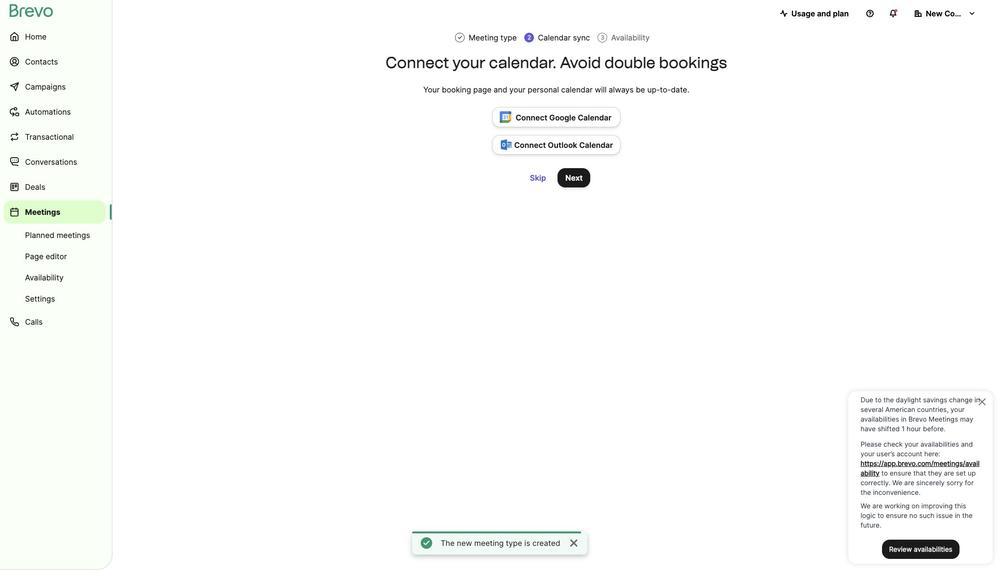 Task type: locate. For each thing, give the bounding box(es) containing it.
connect for connect your calendar. avoid double bookings
[[386, 53, 449, 72]]

skip button
[[523, 168, 554, 188]]

your
[[453, 53, 486, 72], [510, 85, 526, 94]]

calendar down "will"
[[578, 113, 612, 122]]

2 vertical spatial connect
[[515, 140, 546, 150]]

your booking page and your personal calendar will always be up-to-date.
[[424, 85, 690, 94]]

availability down the page editor
[[25, 273, 64, 282]]

1 horizontal spatial and
[[818, 9, 832, 18]]

meeting type
[[469, 33, 517, 42]]

and
[[818, 9, 832, 18], [494, 85, 508, 94]]

connect for connect google calendar
[[516, 113, 548, 122]]

contacts
[[25, 57, 58, 67]]

personal
[[528, 85, 560, 94]]

deals
[[25, 182, 45, 192]]

page
[[25, 252, 43, 261]]

1 vertical spatial type
[[506, 538, 523, 548]]

calendar for outlook
[[580, 140, 614, 150]]

planned
[[25, 230, 54, 240]]

type
[[501, 33, 517, 42], [506, 538, 523, 548]]

0 horizontal spatial your
[[453, 53, 486, 72]]

settings
[[25, 294, 55, 304]]

calendar
[[538, 33, 571, 42], [578, 113, 612, 122], [580, 140, 614, 150]]

calendar inside connect outlook calendar button
[[580, 140, 614, 150]]

conversations
[[25, 157, 77, 167]]

0 horizontal spatial and
[[494, 85, 508, 94]]

the new meeting type is created
[[441, 538, 561, 548]]

meeting
[[475, 538, 504, 548]]

double
[[605, 53, 656, 72]]

check
[[458, 34, 463, 41]]

editor
[[46, 252, 67, 261]]

connect left outlook
[[515, 140, 546, 150]]

3
[[601, 34, 605, 41]]

your down no color image
[[453, 53, 486, 72]]

2 vertical spatial calendar
[[580, 140, 614, 150]]

connect up 'your'
[[386, 53, 449, 72]]

new company
[[927, 9, 981, 18]]

type left 2
[[501, 33, 517, 42]]

your left the personal
[[510, 85, 526, 94]]

1 vertical spatial availability
[[25, 273, 64, 282]]

availability
[[612, 33, 650, 42], [25, 273, 64, 282]]

up-
[[648, 85, 661, 94]]

calls link
[[4, 310, 106, 333]]

calendar right outlook
[[580, 140, 614, 150]]

automations
[[25, 107, 71, 117]]

0 vertical spatial connect
[[386, 53, 449, 72]]

notification timer progress bar
[[412, 532, 581, 533]]

settings link
[[4, 289, 106, 308]]

and inside "button"
[[818, 9, 832, 18]]

automations link
[[4, 100, 106, 123]]

connect down the personal
[[516, 113, 548, 122]]

1 horizontal spatial your
[[510, 85, 526, 94]]

google
[[550, 113, 576, 122]]

avoid
[[560, 53, 602, 72]]

0 horizontal spatial availability
[[25, 273, 64, 282]]

to-
[[661, 85, 672, 94]]

calendar right 2
[[538, 33, 571, 42]]

1 vertical spatial connect
[[516, 113, 548, 122]]

0 vertical spatial availability
[[612, 33, 650, 42]]

0 vertical spatial and
[[818, 9, 832, 18]]

calls
[[25, 317, 43, 327]]

campaigns
[[25, 82, 66, 92]]

and right page
[[494, 85, 508, 94]]

connect google calendar button
[[492, 107, 621, 127]]

calendar for google
[[578, 113, 612, 122]]

availability up double
[[612, 33, 650, 42]]

1 horizontal spatial availability
[[612, 33, 650, 42]]

plan
[[834, 9, 850, 18]]

planned meetings
[[25, 230, 90, 240]]

1 vertical spatial your
[[510, 85, 526, 94]]

skip
[[530, 173, 547, 183]]

1 vertical spatial calendar
[[578, 113, 612, 122]]

new
[[927, 9, 943, 18]]

transactional link
[[4, 125, 106, 148]]

meetings
[[57, 230, 90, 240]]

meetings
[[25, 207, 60, 217]]

date.
[[672, 85, 690, 94]]

type left is at the right of page
[[506, 538, 523, 548]]

home
[[25, 32, 47, 41]]

and left plan
[[818, 9, 832, 18]]

meeting
[[469, 33, 499, 42]]

calendar inside connect google calendar button
[[578, 113, 612, 122]]

connect
[[386, 53, 449, 72], [516, 113, 548, 122], [515, 140, 546, 150]]



Task type: vqa. For each thing, say whether or not it's contained in the screenshot.
left 0%
no



Task type: describe. For each thing, give the bounding box(es) containing it.
bookings
[[660, 53, 728, 72]]

planned meetings link
[[4, 226, 106, 245]]

home link
[[4, 25, 106, 48]]

connect outlook calendar button
[[492, 135, 621, 155]]

connect for connect outlook calendar
[[515, 140, 546, 150]]

conversations link
[[4, 150, 106, 173]]

company
[[945, 9, 981, 18]]

calendar.
[[489, 53, 557, 72]]

next
[[566, 173, 583, 183]]

be
[[636, 85, 646, 94]]

0 vertical spatial your
[[453, 53, 486, 72]]

contacts link
[[4, 50, 106, 73]]

1 vertical spatial and
[[494, 85, 508, 94]]

connect google calendar
[[516, 113, 612, 122]]

availability link
[[4, 268, 106, 287]]

booking
[[442, 85, 472, 94]]

next button
[[558, 168, 591, 188]]

page
[[474, 85, 492, 94]]

transactional
[[25, 132, 74, 142]]

created
[[533, 538, 561, 548]]

calendar sync
[[538, 33, 591, 42]]

0 vertical spatial calendar
[[538, 33, 571, 42]]

2
[[528, 34, 532, 41]]

meetings link
[[4, 200, 106, 224]]

0 vertical spatial type
[[501, 33, 517, 42]]

always
[[609, 85, 634, 94]]

usage
[[792, 9, 816, 18]]

sync
[[573, 33, 591, 42]]

no color image
[[458, 34, 463, 41]]

the
[[441, 538, 455, 548]]

usage and plan button
[[773, 4, 857, 23]]

page editor
[[25, 252, 67, 261]]

usage and plan
[[792, 9, 850, 18]]

outlook
[[548, 140, 578, 150]]

calendar
[[562, 85, 593, 94]]

is
[[525, 538, 531, 548]]

new
[[457, 538, 473, 548]]

page editor link
[[4, 247, 106, 266]]

will
[[595, 85, 607, 94]]

your
[[424, 85, 440, 94]]

campaigns link
[[4, 75, 106, 98]]

deals link
[[4, 175, 106, 199]]

connect your calendar. avoid double bookings
[[386, 53, 728, 72]]

connect outlook calendar
[[515, 140, 614, 150]]

new company button
[[907, 4, 985, 23]]



